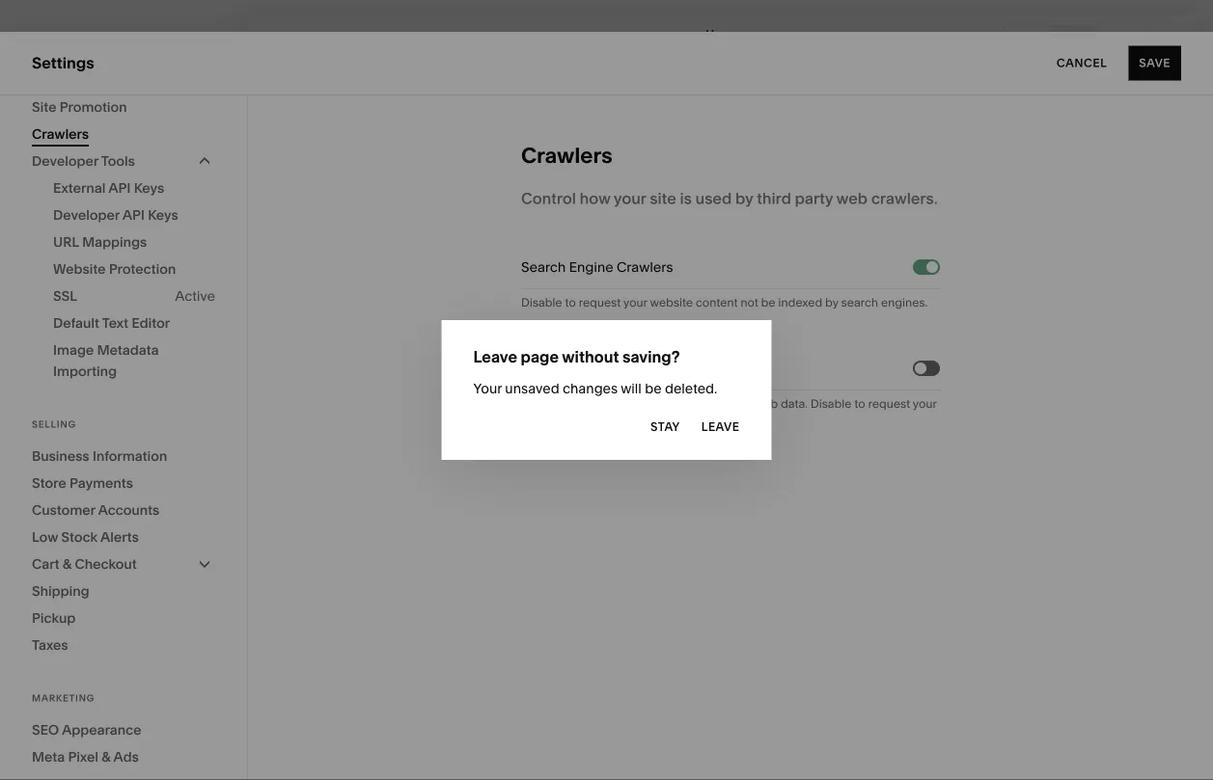 Task type: locate. For each thing, give the bounding box(es) containing it.
by left search
[[825, 296, 839, 310]]

website up saving?
[[650, 296, 693, 310]]

website link
[[32, 119, 214, 141]]

stay button
[[651, 410, 680, 445]]

leave down train
[[701, 420, 740, 434]]

seo appearance link
[[32, 717, 215, 744]]

content down 'changes'
[[567, 413, 609, 427]]

external api keys
[[53, 180, 164, 196]]

is
[[680, 189, 692, 208]]

page
[[521, 347, 559, 366]]

developer inside dropdown button
[[32, 153, 98, 169]]

website down site promotion
[[32, 120, 92, 139]]

0 vertical spatial developer
[[32, 153, 98, 169]]

crawlers.
[[871, 189, 938, 208]]

third
[[757, 189, 791, 208]]

shipping link
[[32, 578, 215, 605]]

help link
[[32, 598, 66, 620]]

1 artificial from the top
[[521, 361, 573, 377]]

disable
[[521, 296, 562, 310], [811, 397, 852, 411]]

by left third at the top of page
[[736, 189, 753, 208]]

importing
[[53, 363, 117, 380]]

0 vertical spatial disable
[[521, 296, 562, 310]]

0 horizontal spatial be
[[612, 413, 626, 427]]

url mappings
[[53, 234, 147, 250]]

artificial inside artificial intelligence models often train on web data. disable to request your website content be left out.
[[521, 397, 566, 411]]

store
[[32, 475, 66, 492]]

2 settings from the top
[[32, 565, 93, 584]]

analytics
[[32, 257, 100, 276]]

meta
[[32, 750, 65, 766]]

leave button
[[701, 410, 740, 445]]

intelligence for crawlers
[[577, 361, 652, 377]]

0 vertical spatial intelligence
[[577, 361, 652, 377]]

0 horizontal spatial to
[[565, 296, 576, 310]]

1 vertical spatial disable
[[811, 397, 852, 411]]

api up url mappings link
[[122, 207, 145, 223]]

1 horizontal spatial disable
[[811, 397, 852, 411]]

selling up external
[[32, 154, 82, 173]]

1 vertical spatial content
[[567, 413, 609, 427]]

train
[[711, 397, 735, 411]]

cancel button
[[1057, 46, 1107, 81]]

0 vertical spatial settings
[[32, 54, 94, 72]]

developer inside 'link'
[[53, 207, 120, 223]]

to
[[565, 296, 576, 310], [855, 397, 866, 411]]

left
[[629, 413, 646, 427]]

artificial for artificial intelligence models often train on web data. disable to request your website content be left out.
[[521, 397, 566, 411]]

pixel
[[68, 750, 98, 766]]

asset library link
[[32, 530, 214, 553]]

settings down asset
[[32, 565, 93, 584]]

1 horizontal spatial to
[[855, 397, 866, 411]]

ssl
[[53, 288, 77, 305]]

api down selling link
[[108, 180, 131, 196]]

crawlers up control
[[521, 142, 613, 168]]

default
[[53, 315, 99, 332]]

be right the not at the top right
[[761, 296, 776, 310]]

ads
[[113, 750, 139, 766]]

home · published
[[705, 27, 768, 56]]

0 horizontal spatial leave
[[473, 347, 517, 366]]

business information link
[[32, 443, 215, 470]]

0 vertical spatial leave
[[473, 347, 517, 366]]

leave page without saving? dialog
[[442, 320, 772, 460]]

0 horizontal spatial content
[[567, 413, 609, 427]]

not
[[741, 296, 758, 310]]

1 vertical spatial website
[[53, 261, 106, 278]]

1 horizontal spatial be
[[645, 381, 662, 397]]

leave up your
[[473, 347, 517, 366]]

cancel
[[1057, 56, 1107, 70]]

1 vertical spatial selling
[[32, 419, 76, 431]]

keys up developer api keys 'link' in the left top of the page
[[134, 180, 164, 196]]

1 vertical spatial be
[[645, 381, 662, 397]]

1 settings from the top
[[32, 54, 94, 72]]

promotion
[[60, 99, 127, 115]]

website
[[32, 120, 92, 139], [53, 261, 106, 278]]

0 vertical spatial marketing
[[32, 188, 107, 207]]

active
[[175, 288, 215, 305]]

default text editor link
[[53, 310, 215, 337]]

0 horizontal spatial website
[[521, 413, 564, 427]]

api inside 'link'
[[122, 207, 145, 223]]

2 horizontal spatial be
[[761, 296, 776, 310]]

pickup link
[[32, 605, 215, 632]]

1 vertical spatial request
[[868, 397, 910, 411]]

to inside artificial intelligence models often train on web data. disable to request your website content be left out.
[[855, 397, 866, 411]]

protection
[[109, 261, 176, 278]]

ruby anderson button
[[29, 659, 214, 696]]

0 vertical spatial website
[[32, 120, 92, 139]]

appearance
[[62, 722, 141, 739]]

request down search engine crawlers
[[579, 296, 621, 310]]

0 vertical spatial request
[[579, 296, 621, 310]]

home
[[706, 27, 739, 41]]

intelligence down "artificial intelligence crawlers"
[[569, 397, 633, 411]]

api
[[108, 180, 131, 196], [122, 207, 145, 223]]

0 horizontal spatial by
[[736, 189, 753, 208]]

image metadata importing
[[53, 342, 159, 380]]

1 vertical spatial api
[[122, 207, 145, 223]]

store payments
[[32, 475, 133, 492]]

1 horizontal spatial by
[[825, 296, 839, 310]]

disable right data.
[[811, 397, 852, 411]]

artificial up unsaved
[[521, 361, 573, 377]]

to down engine
[[565, 296, 576, 310]]

site promotion link
[[32, 94, 215, 121]]

1 vertical spatial marketing
[[32, 693, 95, 705]]

web
[[836, 189, 868, 208], [755, 397, 778, 411]]

selling up business
[[32, 419, 76, 431]]

save button
[[1129, 46, 1181, 81]]

settings link
[[32, 564, 214, 587]]

1 vertical spatial settings
[[32, 565, 93, 584]]

artificial for artificial intelligence crawlers
[[521, 361, 573, 377]]

by
[[736, 189, 753, 208], [825, 296, 839, 310]]

stay
[[651, 420, 680, 434]]

website down unsaved
[[521, 413, 564, 427]]

engines.
[[881, 296, 928, 310]]

request right data.
[[868, 397, 910, 411]]

0 vertical spatial your
[[614, 189, 646, 208]]

2 vertical spatial be
[[612, 413, 626, 427]]

ruby anderson
[[77, 662, 161, 676]]

leave for leave page without saving?
[[473, 347, 517, 366]]

leave for leave
[[701, 420, 740, 434]]

customer
[[32, 502, 95, 519]]

developer api keys link
[[53, 202, 215, 229]]

1 horizontal spatial request
[[868, 397, 910, 411]]

None checkbox
[[915, 363, 927, 375]]

ruby
[[77, 662, 105, 676]]

be left "left"
[[612, 413, 626, 427]]

url
[[53, 234, 79, 250]]

customer accounts
[[32, 502, 159, 519]]

request
[[579, 296, 621, 310], [868, 397, 910, 411]]

saving?
[[623, 347, 680, 366]]

0 vertical spatial keys
[[134, 180, 164, 196]]

web right on
[[755, 397, 778, 411]]

1 horizontal spatial website
[[650, 296, 693, 310]]

1 vertical spatial website
[[521, 413, 564, 427]]

crawlers
[[32, 126, 89, 142], [521, 142, 613, 168], [617, 259, 673, 276], [655, 361, 711, 377]]

marketing
[[32, 188, 107, 207], [32, 693, 95, 705]]

your
[[614, 189, 646, 208], [623, 296, 647, 310], [913, 397, 937, 411]]

intelligence for models
[[569, 397, 633, 411]]

1 vertical spatial by
[[825, 296, 839, 310]]

marketing up seo
[[32, 693, 95, 705]]

1 vertical spatial keys
[[148, 207, 178, 223]]

acuity scheduling link
[[32, 290, 214, 313]]

2 artificial from the top
[[521, 397, 566, 411]]

editor
[[132, 315, 170, 332]]

intelligence inside artificial intelligence models often train on web data. disable to request your website content be left out.
[[569, 397, 633, 411]]

0 vertical spatial content
[[696, 296, 738, 310]]

unsaved
[[505, 381, 559, 397]]

website for website protection
[[53, 261, 106, 278]]

settings up site promotion
[[32, 54, 94, 72]]

developer up external
[[32, 153, 98, 169]]

artificial intelligence crawlers
[[521, 361, 711, 377]]

be right will at the right of the page
[[645, 381, 662, 397]]

marketing up contacts
[[32, 188, 107, 207]]

artificial down page
[[521, 397, 566, 411]]

request inside artificial intelligence models often train on web data. disable to request your website content be left out.
[[868, 397, 910, 411]]

1 vertical spatial your
[[623, 296, 647, 310]]

be inside leave page without saving? dialog
[[645, 381, 662, 397]]

0 vertical spatial api
[[108, 180, 131, 196]]

crawlers down site
[[32, 126, 89, 142]]

disable down search
[[521, 296, 562, 310]]

default text editor
[[53, 315, 170, 332]]

1 horizontal spatial leave
[[701, 420, 740, 434]]

1 vertical spatial intelligence
[[569, 397, 633, 411]]

2 marketing from the top
[[32, 693, 95, 705]]

1 vertical spatial web
[[755, 397, 778, 411]]

0 horizontal spatial disable
[[521, 296, 562, 310]]

0 vertical spatial artificial
[[521, 361, 573, 377]]

0 horizontal spatial web
[[755, 397, 778, 411]]

to right data.
[[855, 397, 866, 411]]

information
[[93, 448, 167, 465]]

crawlers right engine
[[617, 259, 673, 276]]

0 horizontal spatial request
[[579, 296, 621, 310]]

1 vertical spatial artificial
[[521, 397, 566, 411]]

1 vertical spatial leave
[[701, 420, 740, 434]]

web right the party
[[836, 189, 868, 208]]

your inside artificial intelligence models often train on web data. disable to request your website content be left out.
[[913, 397, 937, 411]]

content left the not at the top right
[[696, 296, 738, 310]]

1 vertical spatial to
[[855, 397, 866, 411]]

intelligence up will at the right of the page
[[577, 361, 652, 377]]

0 vertical spatial by
[[736, 189, 753, 208]]

1 horizontal spatial content
[[696, 296, 738, 310]]

without
[[562, 347, 619, 366]]

site
[[650, 189, 676, 208]]

will
[[621, 381, 642, 397]]

website down url
[[53, 261, 106, 278]]

1 horizontal spatial web
[[836, 189, 868, 208]]

tab list
[[1006, 27, 1095, 57]]

developer down external
[[53, 207, 120, 223]]

seo appearance
[[32, 722, 141, 739]]

keys up url mappings link
[[148, 207, 178, 223]]

developer
[[32, 153, 98, 169], [53, 207, 120, 223]]

0 vertical spatial selling
[[32, 154, 82, 173]]

1 vertical spatial developer
[[53, 207, 120, 223]]

2 vertical spatial your
[[913, 397, 937, 411]]

keys inside 'link'
[[148, 207, 178, 223]]

models
[[636, 397, 677, 411]]



Task type: describe. For each thing, give the bounding box(es) containing it.
website for website
[[32, 120, 92, 139]]

site
[[32, 99, 56, 115]]

search
[[841, 296, 878, 310]]

selling link
[[32, 153, 214, 176]]

web inside artificial intelligence models often train on web data. disable to request your website content be left out.
[[755, 397, 778, 411]]

alerts
[[100, 529, 139, 546]]

crawlers link
[[32, 121, 215, 148]]

website protection
[[53, 261, 176, 278]]

shipping
[[32, 583, 89, 600]]

anderson
[[107, 662, 161, 676]]

control how your site is used by third party web crawlers.
[[521, 189, 938, 208]]

1 marketing from the top
[[32, 188, 107, 207]]

·
[[708, 42, 710, 56]]

disable inside artificial intelligence models often train on web data. disable to request your website content be left out.
[[811, 397, 852, 411]]

changes
[[563, 381, 618, 397]]

developer api keys
[[53, 207, 178, 223]]

artificial intelligence models often train on web data. disable to request your website content be left out.
[[521, 397, 937, 427]]

asset
[[32, 531, 74, 550]]

meta pixel & ads link
[[32, 744, 215, 771]]

acuity scheduling
[[32, 291, 165, 310]]

developer for developer tools
[[32, 153, 98, 169]]

metadata
[[97, 342, 159, 359]]

&
[[102, 750, 111, 766]]

settings inside the settings link
[[32, 565, 93, 584]]

taxes
[[32, 638, 68, 654]]

mappings
[[82, 234, 147, 250]]

api for developer
[[122, 207, 145, 223]]

0 vertical spatial web
[[836, 189, 868, 208]]

0 vertical spatial website
[[650, 296, 693, 310]]

api for external
[[108, 180, 131, 196]]

out.
[[649, 413, 669, 427]]

url mappings link
[[53, 229, 215, 256]]

payments
[[70, 475, 133, 492]]

how
[[580, 189, 611, 208]]

analytics link
[[32, 256, 214, 278]]

control
[[521, 189, 576, 208]]

pickup
[[32, 611, 76, 627]]

site promotion
[[32, 99, 127, 115]]

business information
[[32, 448, 167, 465]]

your unsaved changes will be deleted.
[[473, 381, 717, 397]]

marketing link
[[32, 187, 214, 210]]

0 vertical spatial to
[[565, 296, 576, 310]]

library
[[77, 531, 129, 550]]

used
[[696, 189, 732, 208]]

2 selling from the top
[[32, 419, 76, 431]]

be inside artificial intelligence models often train on web data. disable to request your website content be left out.
[[612, 413, 626, 427]]

customer accounts link
[[32, 497, 215, 524]]

0 vertical spatial be
[[761, 296, 776, 310]]

deleted.
[[665, 381, 717, 397]]

leave page without saving?
[[473, 347, 680, 366]]

accounts
[[98, 502, 159, 519]]

disable to request your website content not be indexed by search engines.
[[521, 296, 928, 310]]

tools
[[101, 153, 135, 169]]

keys for external api keys
[[134, 180, 164, 196]]

website inside artificial intelligence models often train on web data. disable to request your website content be left out.
[[521, 413, 564, 427]]

website protection link
[[53, 256, 215, 283]]

image metadata importing link
[[53, 337, 215, 385]]

image
[[53, 342, 94, 359]]

asset library
[[32, 531, 129, 550]]

search engine crawlers
[[521, 259, 673, 276]]

contacts
[[32, 222, 98, 241]]

your
[[473, 381, 502, 397]]

save
[[1139, 56, 1171, 70]]

data.
[[781, 397, 808, 411]]

contacts link
[[32, 222, 214, 244]]

help
[[32, 599, 66, 618]]

low stock alerts
[[32, 529, 139, 546]]

seo
[[32, 722, 59, 739]]

party
[[795, 189, 833, 208]]

published
[[713, 42, 768, 56]]

engine
[[569, 259, 614, 276]]

developer for developer api keys
[[53, 207, 120, 223]]

search
[[521, 259, 566, 276]]

scheduling
[[82, 291, 165, 310]]

content inside artificial intelligence models often train on web data. disable to request your website content be left out.
[[567, 413, 609, 427]]

on
[[738, 397, 752, 411]]

keys for developer api keys
[[148, 207, 178, 223]]

meta pixel & ads
[[32, 750, 139, 766]]

low stock alerts link
[[32, 524, 215, 551]]

crawlers up deleted.
[[655, 361, 711, 377]]

external
[[53, 180, 106, 196]]

1 selling from the top
[[32, 154, 82, 173]]

business
[[32, 448, 89, 465]]

indexed
[[778, 296, 823, 310]]

text
[[102, 315, 128, 332]]



Task type: vqa. For each thing, say whether or not it's contained in the screenshot.
ends
no



